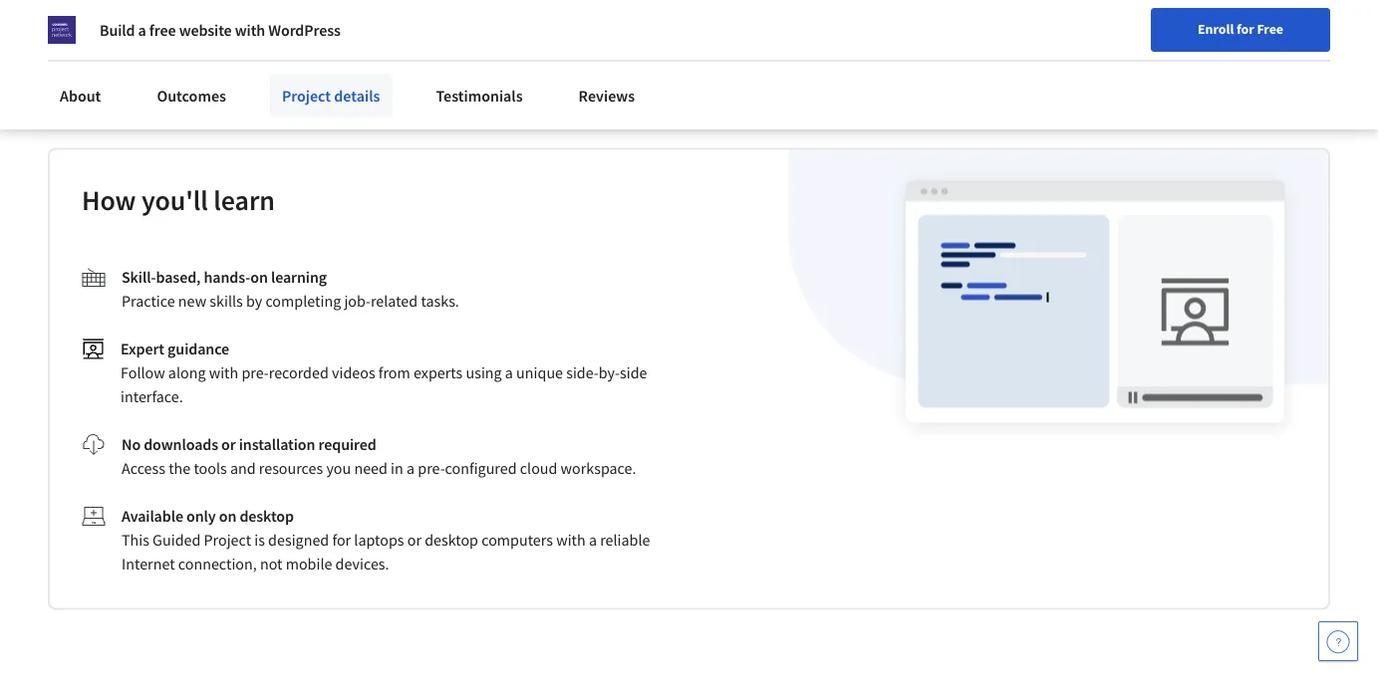 Task type: locate. For each thing, give the bounding box(es) containing it.
1 vertical spatial or
[[407, 531, 421, 551]]

this
[[122, 531, 149, 551]]

build a free website with wordpress
[[100, 20, 341, 40]]

for
[[1237, 20, 1254, 38], [332, 531, 351, 551]]

1 horizontal spatial for
[[1237, 20, 1254, 38]]

about link
[[48, 74, 113, 118]]

configured
[[445, 459, 517, 479]]

a inside no downloads or installation required access the tools and resources you need in a pre-configured cloud workspace.
[[407, 459, 415, 479]]

2 vertical spatial with
[[556, 531, 586, 551]]

0 horizontal spatial pre-
[[242, 363, 269, 383]]

or right laptops
[[407, 531, 421, 551]]

0 vertical spatial for
[[1237, 20, 1254, 38]]

1 vertical spatial pre-
[[418, 459, 445, 479]]

is
[[254, 531, 265, 551]]

1 vertical spatial desktop
[[425, 531, 478, 551]]

for up devices.
[[332, 531, 351, 551]]

None search field
[[284, 12, 573, 52]]

about
[[60, 86, 101, 106]]

1 horizontal spatial desktop
[[425, 531, 478, 551]]

pre- right along
[[242, 363, 269, 383]]

with right computers
[[556, 531, 586, 551]]

outcomes link
[[145, 74, 238, 118]]

0 horizontal spatial project
[[204, 531, 251, 551]]

on
[[250, 268, 268, 288], [219, 507, 236, 527]]

a left the reliable
[[589, 531, 597, 551]]

details
[[334, 86, 380, 106]]

on inside skill-based, hands-on learning practice new skills by completing job-related tasks.
[[250, 268, 268, 288]]

1 horizontal spatial or
[[407, 531, 421, 551]]

project left details
[[282, 86, 331, 106]]

skill-based, hands-on learning practice new skills by completing job-related tasks.
[[122, 268, 459, 312]]

desktop up is
[[240, 507, 294, 527]]

0 horizontal spatial on
[[219, 507, 236, 527]]

you
[[326, 459, 351, 479]]

access
[[122, 459, 165, 479]]

project inside available only on desktop this guided project is designed for laptops or desktop computers with a reliable internet connection, not mobile devices.
[[204, 531, 251, 551]]

guided
[[153, 531, 201, 551]]

0 vertical spatial or
[[221, 435, 236, 455]]

1 horizontal spatial on
[[250, 268, 268, 288]]

pre- right 'in'
[[418, 459, 445, 479]]

desktop
[[240, 507, 294, 527], [425, 531, 478, 551]]

or
[[221, 435, 236, 455], [407, 531, 421, 551]]

desktop left computers
[[425, 531, 478, 551]]

enroll for free button
[[1151, 8, 1330, 52]]

learning
[[271, 268, 327, 288]]

testimonials
[[436, 86, 523, 106]]

downloads
[[144, 435, 218, 455]]

by
[[246, 292, 262, 312]]

menu item
[[1017, 20, 1145, 85]]

0 vertical spatial on
[[250, 268, 268, 288]]

a right 'in'
[[407, 459, 415, 479]]

for left free
[[1237, 20, 1254, 38]]

guidance
[[168, 340, 229, 359]]

a right using
[[505, 363, 513, 383]]

devices.
[[335, 555, 389, 575]]

based,
[[156, 268, 201, 288]]

1 horizontal spatial pre-
[[418, 459, 445, 479]]

you'll
[[141, 183, 208, 218]]

1 vertical spatial with
[[209, 363, 238, 383]]

project up "connection,"
[[204, 531, 251, 551]]

website
[[179, 20, 232, 40]]

outcomes
[[157, 86, 226, 106]]

0 vertical spatial desktop
[[240, 507, 294, 527]]

workspace.
[[561, 459, 636, 479]]

and
[[230, 459, 256, 479]]

on up by
[[250, 268, 268, 288]]

experts
[[414, 363, 463, 383]]

0 horizontal spatial for
[[332, 531, 351, 551]]

project
[[282, 86, 331, 106], [204, 531, 251, 551]]

0 vertical spatial with
[[235, 20, 265, 40]]

side
[[620, 363, 647, 383]]

on right only
[[219, 507, 236, 527]]

1 vertical spatial project
[[204, 531, 251, 551]]

job-
[[344, 292, 371, 312]]

need
[[354, 459, 388, 479]]

project details
[[282, 86, 380, 106]]

with down "guidance"
[[209, 363, 238, 383]]

1 horizontal spatial project
[[282, 86, 331, 106]]

a inside available only on desktop this guided project is designed for laptops or desktop computers with a reliable internet connection, not mobile devices.
[[589, 531, 597, 551]]

1 vertical spatial on
[[219, 507, 236, 527]]

with right website
[[235, 20, 265, 40]]

computers
[[481, 531, 553, 551]]

available
[[122, 507, 183, 527]]

0 vertical spatial pre-
[[242, 363, 269, 383]]

or up and
[[221, 435, 236, 455]]

or inside no downloads or installation required access the tools and resources you need in a pre-configured cloud workspace.
[[221, 435, 236, 455]]

skill-
[[122, 268, 156, 288]]

new
[[178, 292, 206, 312]]

with
[[235, 20, 265, 40], [209, 363, 238, 383], [556, 531, 586, 551]]

completing
[[265, 292, 341, 312]]

a
[[138, 20, 146, 40], [505, 363, 513, 383], [407, 459, 415, 479], [589, 531, 597, 551]]

coursera project network image
[[48, 16, 76, 44]]

pre-
[[242, 363, 269, 383], [418, 459, 445, 479]]

connection,
[[178, 555, 257, 575]]

0 horizontal spatial or
[[221, 435, 236, 455]]

with inside expert guidance follow along with pre-recorded videos from experts using a unique side-by-side interface.
[[209, 363, 238, 383]]

build
[[100, 20, 135, 40]]

1 vertical spatial for
[[332, 531, 351, 551]]



Task type: describe. For each thing, give the bounding box(es) containing it.
wordpress
[[268, 20, 341, 40]]

or inside available only on desktop this guided project is designed for laptops or desktop computers with a reliable internet connection, not mobile devices.
[[407, 531, 421, 551]]

internet
[[122, 555, 175, 575]]

skills
[[210, 292, 243, 312]]

show notifications image
[[1166, 25, 1190, 49]]

laptops
[[354, 531, 404, 551]]

recorded
[[269, 363, 329, 383]]

for inside available only on desktop this guided project is designed for laptops or desktop computers with a reliable internet connection, not mobile devices.
[[332, 531, 351, 551]]

how you'll learn
[[82, 183, 275, 218]]

0 horizontal spatial desktop
[[240, 507, 294, 527]]

available only on desktop this guided project is designed for laptops or desktop computers with a reliable internet connection, not mobile devices.
[[122, 507, 650, 575]]

using
[[466, 363, 502, 383]]

from
[[378, 363, 410, 383]]

0 vertical spatial project
[[282, 86, 331, 106]]

cloud
[[520, 459, 557, 479]]

no
[[122, 435, 141, 455]]

pre- inside no downloads or installation required access the tools and resources you need in a pre-configured cloud workspace.
[[418, 459, 445, 479]]

videos
[[332, 363, 375, 383]]

only
[[186, 507, 216, 527]]

reliable
[[600, 531, 650, 551]]

interface.
[[121, 387, 183, 407]]

enroll for free
[[1198, 20, 1283, 38]]

enroll
[[1198, 20, 1234, 38]]

on inside available only on desktop this guided project is designed for laptops or desktop computers with a reliable internet connection, not mobile devices.
[[219, 507, 236, 527]]

designed
[[268, 531, 329, 551]]

free
[[1257, 20, 1283, 38]]

mobile
[[286, 555, 332, 575]]

pre- inside expert guidance follow along with pre-recorded videos from experts using a unique side-by-side interface.
[[242, 363, 269, 383]]

along
[[168, 363, 206, 383]]

by-
[[599, 363, 620, 383]]

side-
[[566, 363, 599, 383]]

reviews link
[[567, 74, 647, 118]]

the
[[169, 459, 191, 479]]

tools
[[194, 459, 227, 479]]

learn
[[214, 183, 275, 218]]

no downloads or installation required access the tools and resources you need in a pre-configured cloud workspace.
[[122, 435, 636, 479]]

testimonials link
[[424, 74, 535, 118]]

hands-
[[204, 268, 250, 288]]

with for wordpress
[[235, 20, 265, 40]]

expert guidance follow along with pre-recorded videos from experts using a unique side-by-side interface.
[[121, 340, 647, 407]]

expert
[[121, 340, 164, 359]]

required
[[318, 435, 376, 455]]

a left the free
[[138, 20, 146, 40]]

with inside available only on desktop this guided project is designed for laptops or desktop computers with a reliable internet connection, not mobile devices.
[[556, 531, 586, 551]]

tasks.
[[421, 292, 459, 312]]

installation
[[239, 435, 315, 455]]

in
[[391, 459, 403, 479]]

with for pre-
[[209, 363, 238, 383]]

practice
[[122, 292, 175, 312]]

a inside expert guidance follow along with pre-recorded videos from experts using a unique side-by-side interface.
[[505, 363, 513, 383]]

follow
[[121, 363, 165, 383]]

unique
[[516, 363, 563, 383]]

help center image
[[1326, 630, 1350, 654]]

reviews
[[579, 86, 635, 106]]

free
[[149, 20, 176, 40]]

how
[[82, 183, 136, 218]]

coursera image
[[24, 16, 150, 48]]

click to expand item image
[[90, 0, 223, 48]]

not
[[260, 555, 282, 575]]

related
[[371, 292, 418, 312]]

project details link
[[270, 74, 392, 118]]

resources
[[259, 459, 323, 479]]

for inside enroll for free button
[[1237, 20, 1254, 38]]



Task type: vqa. For each thing, say whether or not it's contained in the screenshot.
the left Project
yes



